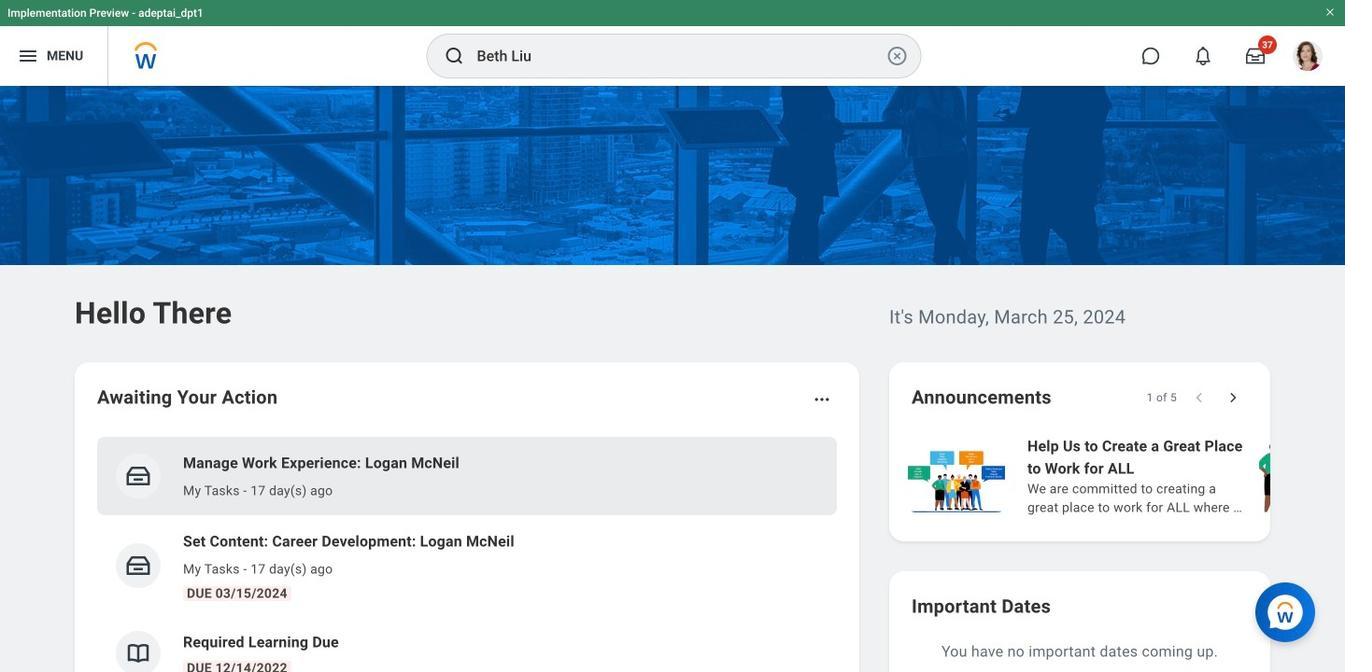Task type: describe. For each thing, give the bounding box(es) containing it.
close environment banner image
[[1325, 7, 1337, 18]]

book open image
[[124, 640, 152, 668]]

chevron right small image
[[1224, 389, 1243, 408]]

notifications large image
[[1195, 47, 1213, 65]]

profile logan mcneil image
[[1294, 41, 1324, 75]]

x circle image
[[887, 45, 909, 67]]

Search Workday  search field
[[477, 36, 883, 77]]

chevron left small image
[[1191, 389, 1210, 408]]



Task type: vqa. For each thing, say whether or not it's contained in the screenshot.
Related Actions IMAGE
yes



Task type: locate. For each thing, give the bounding box(es) containing it.
related actions image
[[813, 391, 832, 409]]

search image
[[444, 45, 466, 67]]

inbox image
[[124, 463, 152, 491]]

status
[[1147, 391, 1178, 406]]

0 horizontal spatial list
[[97, 437, 837, 673]]

banner
[[0, 0, 1346, 86]]

main content
[[0, 86, 1346, 673]]

justify image
[[17, 45, 39, 67]]

1 horizontal spatial list
[[905, 434, 1346, 520]]

inbox image
[[124, 552, 152, 580]]

inbox large image
[[1247, 47, 1266, 65]]

list
[[905, 434, 1346, 520], [97, 437, 837, 673]]

list item
[[97, 437, 837, 516]]



